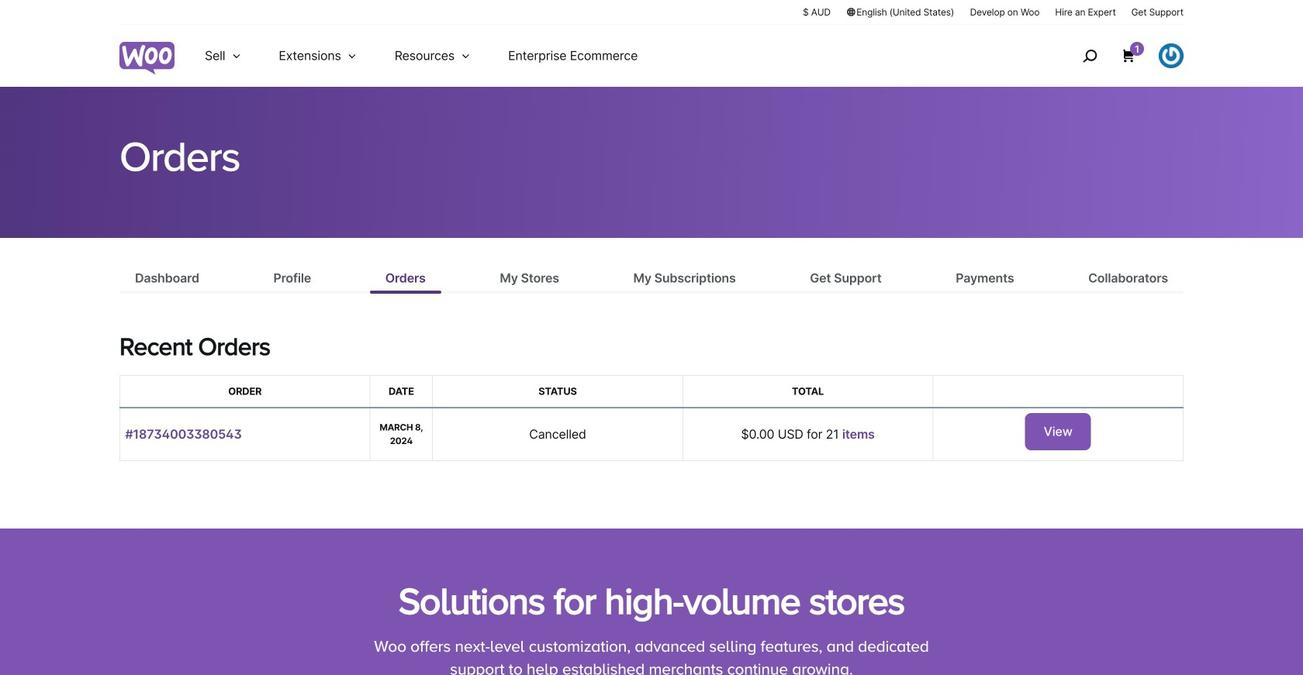 Task type: vqa. For each thing, say whether or not it's contained in the screenshot.
option
no



Task type: locate. For each thing, give the bounding box(es) containing it.
open account menu image
[[1159, 43, 1184, 68]]

service navigation menu element
[[1050, 31, 1184, 81]]



Task type: describe. For each thing, give the bounding box(es) containing it.
search image
[[1078, 43, 1102, 68]]



